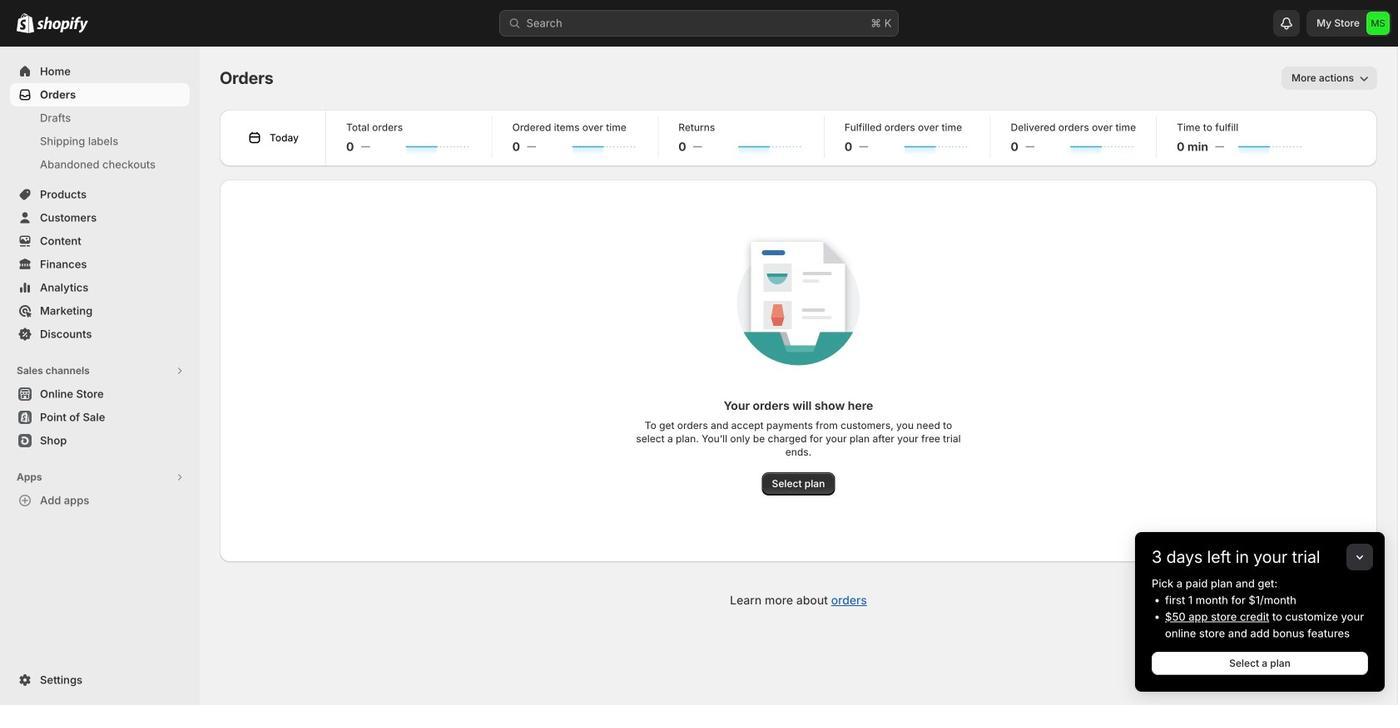 Task type: locate. For each thing, give the bounding box(es) containing it.
shopify image
[[37, 16, 88, 33]]

shopify image
[[17, 13, 34, 33]]



Task type: vqa. For each thing, say whether or not it's contained in the screenshot.
right shopify image
yes



Task type: describe. For each thing, give the bounding box(es) containing it.
my store image
[[1367, 12, 1390, 35]]



